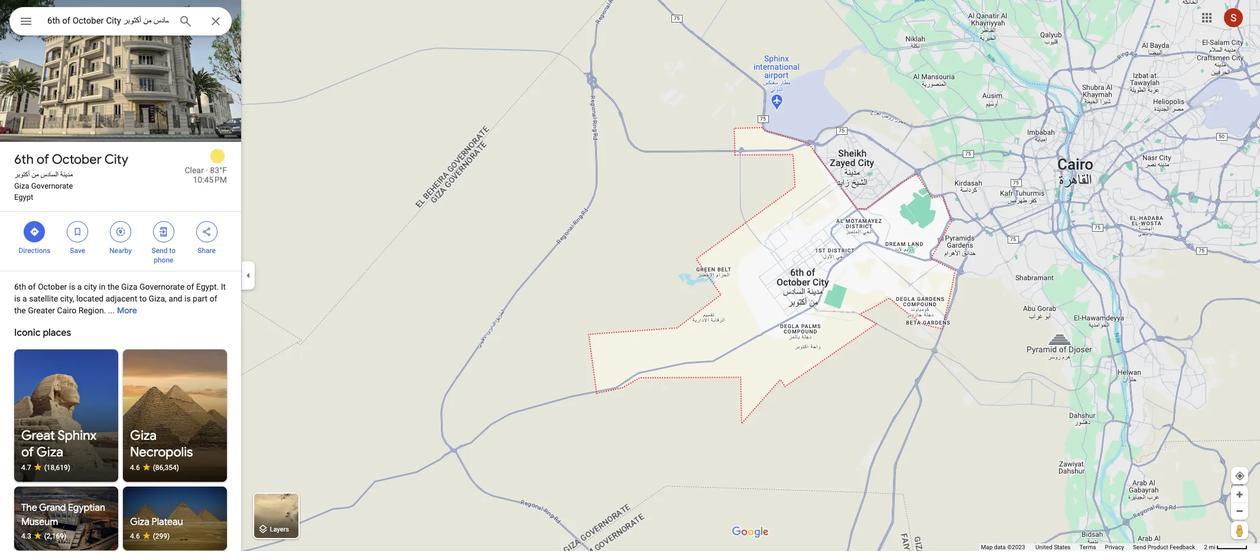 Task type: locate. For each thing, give the bounding box(es) containing it.
6th down 'directions' in the top left of the page
[[14, 282, 26, 291]]

google account: sheryl atherton  
(sheryl.atherton@adept.ai) image
[[1224, 8, 1243, 27]]

4.6
[[130, 464, 140, 472], [130, 532, 140, 540]]

0 horizontal spatial to
[[139, 294, 147, 303]]

giza inside 6th of october is a city in the giza governorate of egypt. it is a satellite city, located adjacent to giza, and is part of the greater cairo region. ...
[[121, 282, 138, 291]]

send for send product feedback
[[1133, 544, 1147, 550]]

the right in
[[108, 282, 119, 291]]

0 vertical spatial a
[[77, 282, 82, 291]]

من
[[32, 170, 39, 179]]

1 vertical spatial october
[[38, 282, 67, 291]]

and
[[169, 294, 182, 303]]

show your location image
[[1235, 471, 1246, 481]]

6th for is
[[14, 282, 26, 291]]

0 vertical spatial governorate
[[31, 182, 73, 190]]

of up 4.7
[[21, 444, 34, 461]]

is up city,
[[69, 282, 75, 291]]

6th of october city مدينة السادس من أكتوبر giza governorate egypt
[[14, 151, 128, 202]]


[[19, 13, 33, 30]]

terms
[[1080, 544, 1097, 550]]

10:45 pm
[[193, 175, 227, 184]]

6th inside 6th of october is a city in the giza governorate of egypt. it is a satellite city, located adjacent to giza, and is part of the greater cairo region. ...
[[14, 282, 26, 291]]

0 vertical spatial 4.6
[[130, 464, 140, 472]]


[[72, 225, 83, 238]]

83°f
[[210, 166, 227, 175]]

footer containing map data ©2023
[[981, 543, 1205, 551]]

directions
[[19, 247, 50, 255]]

save
[[70, 247, 85, 255]]

giza down أكتوبر
[[14, 182, 29, 190]]

2 6th from the top
[[14, 282, 26, 291]]

of
[[37, 151, 49, 168], [28, 282, 36, 291], [187, 282, 194, 291], [210, 294, 217, 303], [21, 444, 34, 461]]

is
[[69, 282, 75, 291], [14, 294, 20, 303], [184, 294, 191, 303]]

send left product
[[1133, 544, 1147, 550]]


[[29, 225, 40, 238]]

of down egypt.
[[210, 294, 217, 303]]

4.6 for giza necropolis
[[130, 464, 140, 472]]

1 horizontal spatial a
[[77, 282, 82, 291]]

4.6 inside 'image'
[[130, 532, 140, 540]]

iconic places
[[14, 327, 71, 339]]

region.
[[78, 306, 106, 315]]

a
[[77, 282, 82, 291], [23, 294, 27, 303]]

iconic
[[14, 327, 41, 339]]

send for send to phone
[[152, 247, 168, 255]]

6th of october city weather image
[[208, 147, 227, 166]]

privacy button
[[1105, 543, 1125, 551]]

giza up (18,619)
[[37, 444, 63, 461]]

governorate for is
[[140, 282, 185, 291]]


[[158, 225, 169, 238]]

united
[[1036, 544, 1053, 550]]

0 vertical spatial october
[[52, 151, 102, 168]]

to
[[169, 247, 176, 255], [139, 294, 147, 303]]

(299)
[[153, 532, 170, 540]]

4.6 down the giza plateau
[[130, 532, 140, 540]]

1 horizontal spatial governorate
[[140, 282, 185, 291]]

©2023
[[1008, 544, 1026, 550]]

cairo
[[57, 306, 76, 315]]

giza up the (86,354) at the left of the page
[[130, 427, 157, 444]]

egyptian
[[68, 502, 105, 514]]

send up phone
[[152, 247, 168, 255]]

0 vertical spatial to
[[169, 247, 176, 255]]

terms button
[[1080, 543, 1097, 551]]

the
[[21, 502, 37, 514]]

governorate for city
[[31, 182, 73, 190]]

4.6 inside image
[[130, 464, 140, 472]]

october
[[52, 151, 102, 168], [38, 282, 67, 291]]

0 horizontal spatial governorate
[[31, 182, 73, 190]]

1 6th from the top
[[14, 151, 34, 168]]

0 horizontal spatial the
[[14, 306, 26, 315]]

october inside 6th of october is a city in the giza governorate of egypt. it is a satellite city, located adjacent to giza, and is part of the greater cairo region. ...
[[38, 282, 67, 291]]

governorate inside 6th of october city مدينة السادس من أكتوبر giza governorate egypt
[[31, 182, 73, 190]]

6th
[[14, 151, 34, 168], [14, 282, 26, 291]]

1 vertical spatial 6th
[[14, 282, 26, 291]]

the left greater at the bottom
[[14, 306, 26, 315]]

(18,619)
[[44, 464, 70, 472]]

giza inside giza necropolis
[[130, 427, 157, 444]]

send inside the send to phone
[[152, 247, 168, 255]]

1 vertical spatial send
[[1133, 544, 1147, 550]]

zoom out image
[[1236, 507, 1245, 516]]

0 horizontal spatial send
[[152, 247, 168, 255]]

october up مدينة
[[52, 151, 102, 168]]

states
[[1054, 544, 1071, 550]]

giza inside 6th of october city مدينة السادس من أكتوبر giza governorate egypt
[[14, 182, 29, 190]]

is left satellite
[[14, 294, 20, 303]]

layers
[[270, 526, 289, 534]]

1 horizontal spatial is
[[69, 282, 75, 291]]

send to phone
[[152, 247, 176, 264]]

to up phone
[[169, 247, 176, 255]]

is right and
[[184, 294, 191, 303]]

a left satellite
[[23, 294, 27, 303]]

None field
[[47, 14, 169, 28]]

of up السادس on the left of page
[[37, 151, 49, 168]]

clear · 83°f 10:45 pm
[[185, 166, 227, 184]]

of inside 6th of october city مدينة السادس من أكتوبر giza governorate egypt
[[37, 151, 49, 168]]

map data ©2023
[[981, 544, 1027, 550]]

main content containing 6th of october city
[[0, 0, 241, 551]]

grand
[[39, 502, 66, 514]]


[[201, 225, 212, 238]]

 button
[[9, 7, 43, 38]]

main content
[[0, 0, 241, 551]]

governorate down السادس on the left of page
[[31, 182, 73, 190]]

a left city
[[77, 282, 82, 291]]

egypt.
[[196, 282, 219, 291]]

greater
[[28, 306, 55, 315]]

1 vertical spatial 4.6
[[130, 532, 140, 540]]

clear
[[185, 166, 204, 175]]

1 vertical spatial to
[[139, 294, 147, 303]]

mi
[[1209, 544, 1216, 550]]

4.6 down the necropolis
[[130, 464, 140, 472]]

أكتوبر
[[14, 170, 30, 179]]

footer
[[981, 543, 1205, 551]]

0 vertical spatial the
[[108, 282, 119, 291]]

1 horizontal spatial send
[[1133, 544, 1147, 550]]

phone
[[154, 256, 173, 264]]

governorate up giza,
[[140, 282, 185, 291]]

more button
[[117, 296, 137, 325]]

map
[[981, 544, 993, 550]]

2
[[1205, 544, 1208, 550]]

giza up adjacent
[[121, 282, 138, 291]]

2 horizontal spatial is
[[184, 294, 191, 303]]

governorate
[[31, 182, 73, 190], [140, 282, 185, 291]]

of up satellite
[[28, 282, 36, 291]]

2 4.6 from the top
[[130, 532, 140, 540]]

·
[[206, 166, 208, 175]]

0 vertical spatial 6th
[[14, 151, 34, 168]]

october up satellite
[[38, 282, 67, 291]]

to left giza,
[[139, 294, 147, 303]]

the
[[108, 282, 119, 291], [14, 306, 26, 315]]

6th inside 6th of october city مدينة السادس من أكتوبر giza governorate egypt
[[14, 151, 34, 168]]

zoom in image
[[1236, 490, 1245, 499]]

1 4.6 from the top
[[130, 464, 140, 472]]

0 vertical spatial send
[[152, 247, 168, 255]]

giza
[[14, 182, 29, 190], [121, 282, 138, 291], [130, 427, 157, 444], [37, 444, 63, 461], [130, 516, 149, 528]]

governorate inside 6th of october is a city in the giza governorate of egypt. it is a satellite city, located adjacent to giza, and is part of the greater cairo region. ...
[[140, 282, 185, 291]]

6th up أكتوبر
[[14, 151, 34, 168]]

1 horizontal spatial the
[[108, 282, 119, 291]]

send inside button
[[1133, 544, 1147, 550]]

october for city
[[52, 151, 102, 168]]

4.7
[[21, 464, 31, 472]]

6th of october is a city in the giza governorate of egypt. it is a satellite city, located adjacent to giza, and is part of the greater cairo region. ...
[[14, 282, 226, 315]]

6th for city
[[14, 151, 34, 168]]

more
[[117, 305, 137, 316]]

october inside 6th of october city مدينة السادس من أكتوبر giza governorate egypt
[[52, 151, 102, 168]]

0 horizontal spatial a
[[23, 294, 27, 303]]

united states button
[[1036, 543, 1071, 551]]

in
[[99, 282, 106, 291]]

1 vertical spatial governorate
[[140, 282, 185, 291]]

1 horizontal spatial to
[[169, 247, 176, 255]]

1 vertical spatial a
[[23, 294, 27, 303]]

send
[[152, 247, 168, 255], [1133, 544, 1147, 550]]

plateau
[[152, 516, 183, 528]]



Task type: describe. For each thing, give the bounding box(es) containing it.
city,
[[60, 294, 74, 303]]

giza plateau
[[130, 516, 183, 528]]

of inside "great sphinx of giza"
[[21, 444, 34, 461]]

city
[[104, 151, 128, 168]]

of up part
[[187, 282, 194, 291]]

necropolis
[[130, 444, 193, 461]]

giza necropolis
[[130, 427, 193, 461]]

4.6 stars 299 reviews image
[[130, 532, 220, 541]]

sphinx
[[58, 427, 96, 444]]

send product feedback
[[1133, 544, 1196, 550]]

great
[[21, 427, 55, 444]]

2 mi
[[1205, 544, 1216, 550]]

none field inside the 6th of october city مدينة السادس من أكتوبر field
[[47, 14, 169, 28]]

great sphinx of giza
[[21, 427, 96, 461]]

2 mi button
[[1205, 544, 1248, 550]]

located
[[76, 294, 104, 303]]

nearby
[[109, 247, 132, 255]]

the grand egyptian museum
[[21, 502, 105, 528]]

(86,354)
[[153, 464, 179, 472]]

october for is
[[38, 282, 67, 291]]

footer inside google maps element
[[981, 543, 1205, 551]]

 search field
[[9, 7, 232, 38]]

places
[[43, 327, 71, 339]]

giza left plateau
[[130, 516, 149, 528]]

مدينة
[[60, 170, 73, 179]]

part
[[193, 294, 208, 303]]

السادس
[[41, 170, 58, 179]]

actions for 6th of october city region
[[0, 212, 241, 271]]

city
[[84, 282, 97, 291]]

egypt
[[14, 193, 33, 202]]

adjacent
[[106, 294, 137, 303]]

send product feedback button
[[1133, 543, 1196, 551]]

feedback
[[1170, 544, 1196, 550]]

1 vertical spatial the
[[14, 306, 26, 315]]

it
[[221, 282, 226, 291]]

privacy
[[1105, 544, 1125, 550]]

satellite
[[29, 294, 58, 303]]

google maps element
[[0, 0, 1261, 551]]

4.6 for giza plateau
[[130, 532, 140, 540]]

4.3 stars 2,169 reviews image
[[21, 532, 111, 541]]


[[115, 225, 126, 238]]

collapse side panel image
[[242, 269, 255, 282]]

giza inside "great sphinx of giza"
[[37, 444, 63, 461]]

show street view coverage image
[[1232, 521, 1249, 539]]

(2,169)
[[44, 532, 66, 540]]

united states
[[1036, 544, 1071, 550]]

data
[[994, 544, 1006, 550]]

share
[[198, 247, 216, 255]]

6th of October City مدينة السادس من أكتوبر field
[[9, 7, 232, 35]]

4.3
[[21, 532, 31, 540]]

product
[[1148, 544, 1169, 550]]

4.7 stars 18,619 reviews image
[[21, 463, 111, 472]]

...
[[108, 306, 115, 315]]

to inside 6th of october is a city in the giza governorate of egypt. it is a satellite city, located adjacent to giza, and is part of the greater cairo region. ...
[[139, 294, 147, 303]]

to inside the send to phone
[[169, 247, 176, 255]]

museum
[[21, 516, 58, 528]]

4.6 stars 86,354 reviews image
[[130, 463, 220, 472]]

giza,
[[149, 294, 167, 303]]

0 horizontal spatial is
[[14, 294, 20, 303]]



Task type: vqa. For each thing, say whether or not it's contained in the screenshot.


